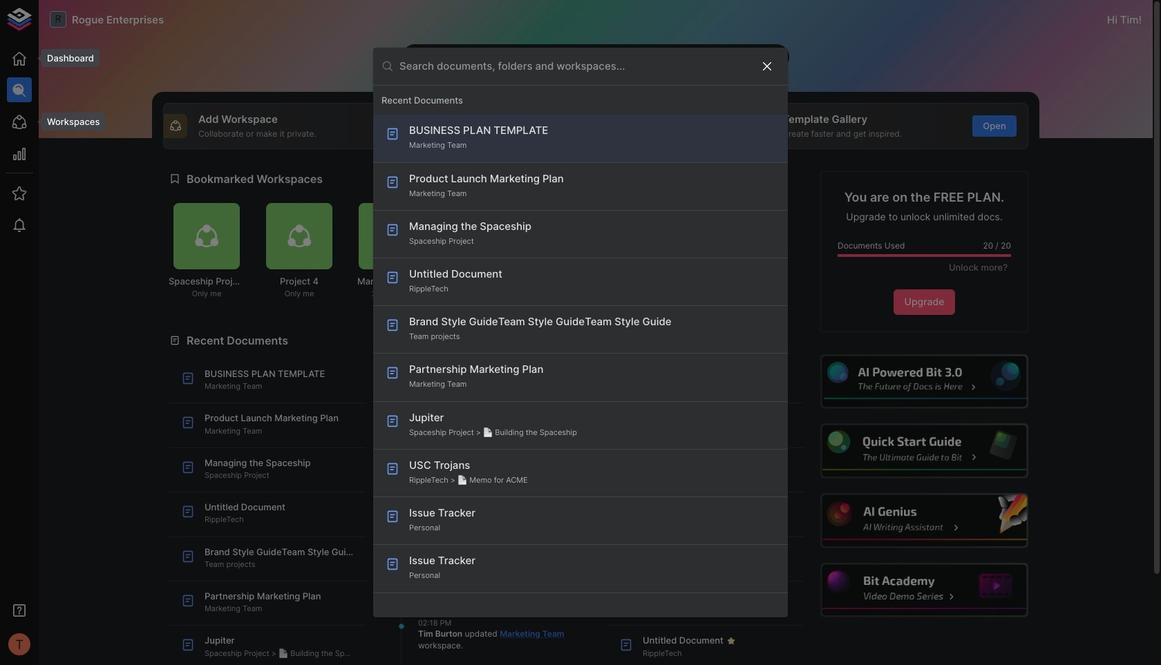 Task type: locate. For each thing, give the bounding box(es) containing it.
help image
[[821, 355, 1029, 409], [821, 424, 1029, 479], [821, 494, 1029, 549], [821, 564, 1029, 618]]

2 help image from the top
[[821, 424, 1029, 479]]

1 vertical spatial tooltip
[[32, 113, 105, 131]]

2 tooltip from the top
[[32, 113, 105, 131]]

tooltip
[[32, 49, 99, 67], [32, 113, 105, 131]]

dialog
[[373, 47, 788, 618]]

0 vertical spatial tooltip
[[32, 49, 99, 67]]

4 help image from the top
[[821, 564, 1029, 618]]



Task type: describe. For each thing, give the bounding box(es) containing it.
Search documents, folders and workspaces... text field
[[400, 56, 750, 77]]

1 help image from the top
[[821, 355, 1029, 409]]

1 tooltip from the top
[[32, 49, 99, 67]]

3 help image from the top
[[821, 494, 1029, 549]]



Task type: vqa. For each thing, say whether or not it's contained in the screenshot.
Document within Untitled Document Created by Tim Burton just now
no



